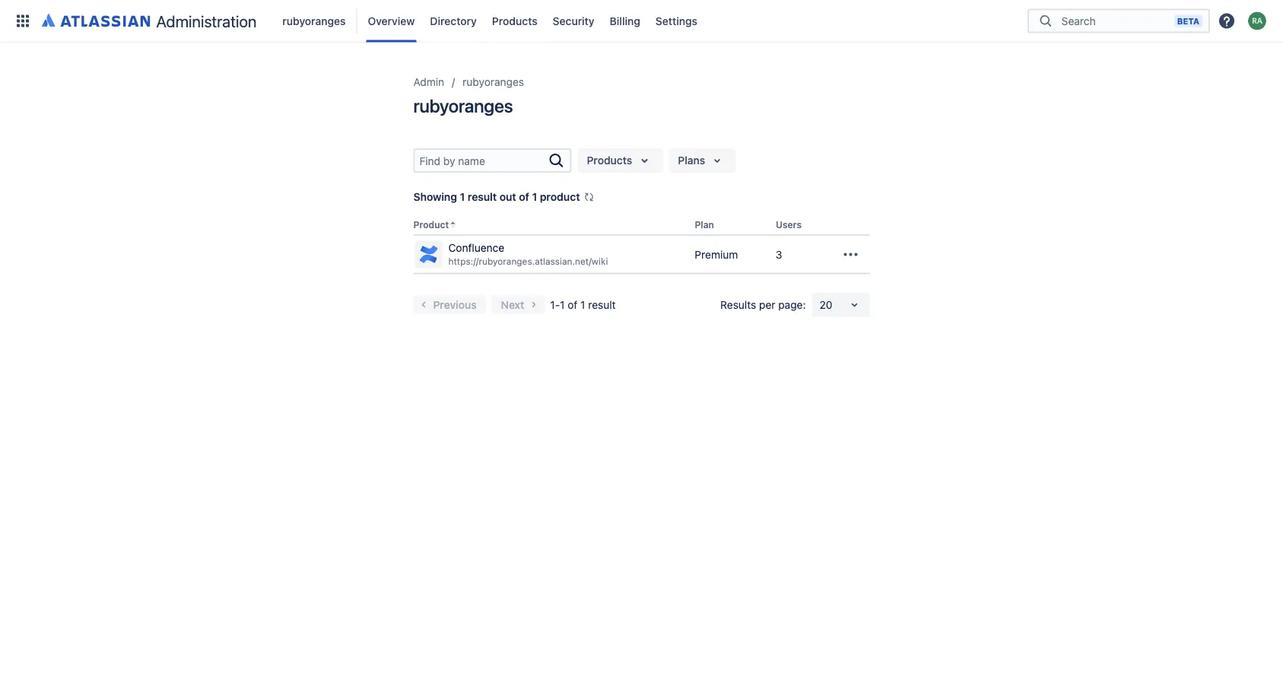Task type: describe. For each thing, give the bounding box(es) containing it.
https://rubyoranges.atlassian.net/wiki
[[448, 256, 608, 267]]

results
[[721, 298, 756, 311]]

1 left product
[[532, 191, 537, 203]]

overview link
[[363, 9, 419, 33]]

page:
[[778, 298, 806, 311]]

previous image
[[415, 295, 433, 314]]

account image
[[1248, 12, 1267, 30]]

1 right 1-
[[581, 298, 585, 311]]

1 right next image
[[560, 298, 565, 311]]

Search text field
[[415, 150, 547, 171]]

0 horizontal spatial result
[[468, 191, 497, 203]]

appswitcher icon image
[[14, 12, 32, 30]]

administration link
[[37, 9, 263, 33]]

product
[[413, 219, 449, 230]]

1-1 of 1 result
[[550, 298, 616, 311]]

plans button
[[669, 148, 736, 173]]

confluence
[[448, 242, 505, 254]]

search icon image
[[1037, 13, 1055, 29]]

1 horizontal spatial rubyoranges link
[[463, 73, 524, 91]]

help icon image
[[1218, 12, 1236, 30]]

3
[[776, 248, 782, 260]]

1 horizontal spatial result
[[588, 298, 616, 311]]

directory
[[430, 14, 477, 27]]

refresh image
[[583, 191, 595, 203]]



Task type: vqa. For each thing, say whether or not it's contained in the screenshot.
'PREVIOUS' icon
yes



Task type: locate. For each thing, give the bounding box(es) containing it.
20
[[820, 298, 833, 311]]

products up the refresh image
[[587, 154, 632, 167]]

settings
[[656, 14, 698, 27]]

1 horizontal spatial of
[[568, 298, 578, 311]]

1 vertical spatial rubyoranges link
[[463, 73, 524, 91]]

2 vertical spatial rubyoranges
[[413, 95, 513, 116]]

0 vertical spatial rubyoranges
[[283, 14, 346, 27]]

of right out
[[519, 191, 529, 203]]

directory link
[[426, 9, 482, 33]]

0 vertical spatial result
[[468, 191, 497, 203]]

administration
[[156, 11, 257, 30]]

products
[[492, 14, 538, 27], [587, 154, 632, 167]]

rubyoranges link inside global navigation element
[[278, 9, 350, 33]]

products for products popup button
[[587, 154, 632, 167]]

products button
[[578, 148, 663, 173]]

results per page:
[[721, 298, 806, 311]]

1 vertical spatial products
[[587, 154, 632, 167]]

plan
[[695, 219, 714, 230]]

rubyoranges link
[[278, 9, 350, 33], [463, 73, 524, 91]]

1-
[[550, 298, 560, 311]]

1 vertical spatial rubyoranges
[[463, 76, 524, 88]]

products link
[[488, 9, 542, 33]]

0 vertical spatial of
[[519, 191, 529, 203]]

settings link
[[651, 9, 702, 33]]

showing
[[413, 191, 457, 203]]

0 horizontal spatial products
[[492, 14, 538, 27]]

0 vertical spatial rubyoranges link
[[278, 9, 350, 33]]

showing 1 result out of 1 product
[[413, 191, 580, 203]]

premium
[[695, 248, 738, 260]]

result left out
[[468, 191, 497, 203]]

1 right 'showing'
[[460, 191, 465, 203]]

per
[[759, 298, 776, 311]]

0 vertical spatial products
[[492, 14, 538, 27]]

admin link
[[413, 73, 444, 91]]

administration banner
[[0, 0, 1283, 43]]

1 vertical spatial result
[[588, 298, 616, 311]]

of right 1-
[[568, 298, 578, 311]]

out
[[500, 191, 516, 203]]

admin
[[413, 76, 444, 88]]

result
[[468, 191, 497, 203], [588, 298, 616, 311]]

0 horizontal spatial of
[[519, 191, 529, 203]]

confluence image
[[417, 242, 441, 266], [417, 242, 441, 266]]

products inside "link"
[[492, 14, 538, 27]]

open image
[[846, 295, 864, 314]]

1
[[460, 191, 465, 203], [532, 191, 537, 203], [560, 298, 565, 311], [581, 298, 585, 311]]

plans
[[678, 154, 705, 167]]

security link
[[548, 9, 599, 33]]

overview
[[368, 14, 415, 27]]

of
[[519, 191, 529, 203], [568, 298, 578, 311]]

global navigation element
[[9, 0, 1028, 42]]

rubyoranges
[[283, 14, 346, 27], [463, 76, 524, 88], [413, 95, 513, 116]]

billing
[[610, 14, 641, 27]]

1 horizontal spatial products
[[587, 154, 632, 167]]

result right 1-
[[588, 298, 616, 311]]

security
[[553, 14, 595, 27]]

products left security
[[492, 14, 538, 27]]

rubyoranges inside global navigation element
[[283, 14, 346, 27]]

search image
[[547, 151, 566, 170]]

Search field
[[1057, 7, 1174, 35]]

users
[[776, 219, 802, 230]]

products for products "link"
[[492, 14, 538, 27]]

next image
[[524, 295, 543, 314]]

0 horizontal spatial rubyoranges link
[[278, 9, 350, 33]]

beta
[[1178, 16, 1200, 26]]

atlassian image
[[42, 11, 150, 29], [42, 11, 150, 29]]

billing link
[[605, 9, 645, 33]]

product
[[540, 191, 580, 203]]

confluence https://rubyoranges.atlassian.net/wiki
[[448, 242, 608, 267]]

1 vertical spatial of
[[568, 298, 578, 311]]

products inside popup button
[[587, 154, 632, 167]]



